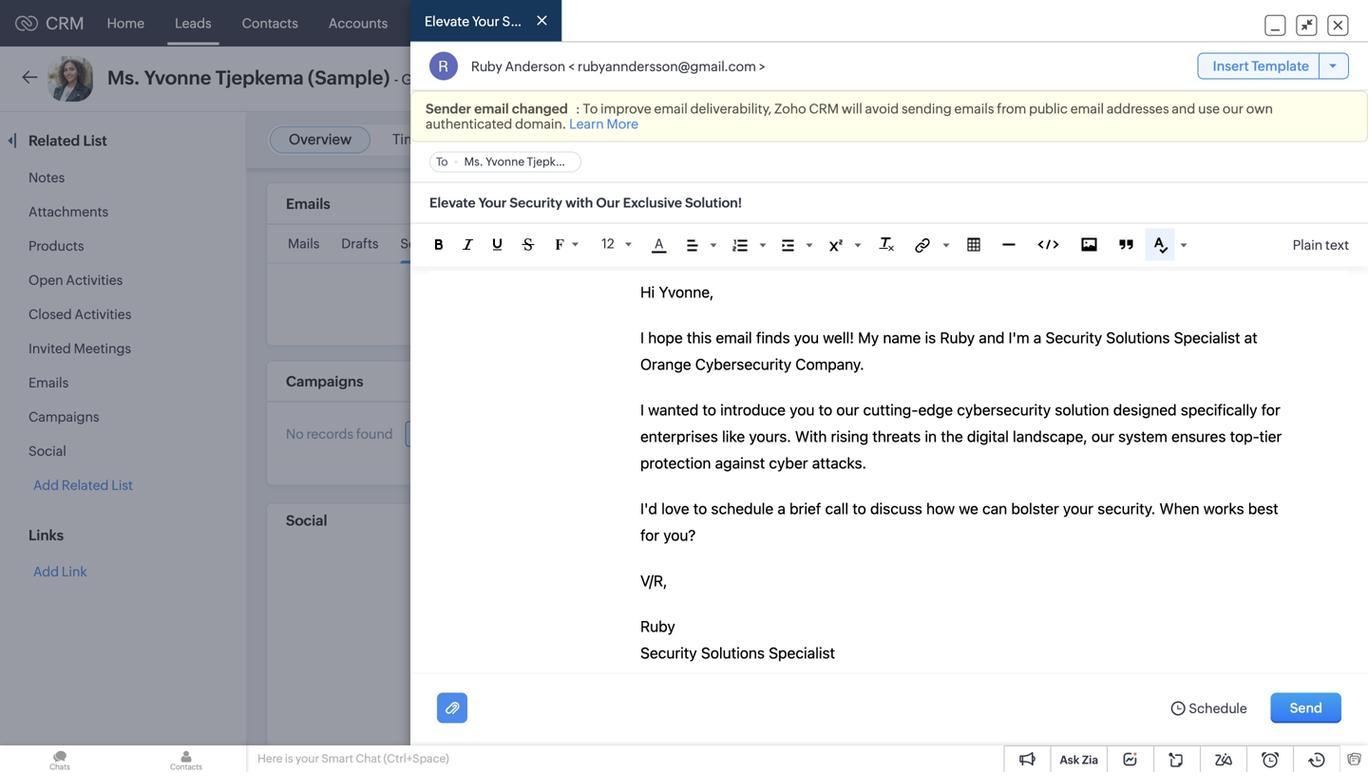 Task type: describe. For each thing, give the bounding box(es) containing it.
addresses
[[1107, 101, 1169, 116]]

script image
[[829, 240, 842, 251]]

contacts link
[[227, 0, 313, 46]]

edit button
[[1153, 64, 1216, 94]]

products
[[29, 239, 84, 254]]

accounts link
[[313, 0, 403, 46]]

and
[[1172, 101, 1196, 116]]

2 email from the left
[[654, 101, 688, 116]]

authenticated
[[426, 116, 512, 131]]

records
[[307, 427, 353, 442]]

0 horizontal spatial campaigns
[[29, 410, 99, 425]]

activities for closed activities
[[75, 307, 131, 322]]

tasks link
[[467, 0, 531, 46]]

ms. for ms. yvonne tjepkema (sample) - grayson
[[107, 67, 140, 89]]

1 vertical spatial related
[[62, 478, 109, 493]]

here
[[258, 753, 283, 765]]

avoid
[[865, 101, 899, 116]]

will
[[842, 101, 863, 116]]

schedule
[[1189, 701, 1247, 716]]

meetings link
[[531, 0, 619, 46]]

chats image
[[0, 746, 120, 773]]

profile image
[[1283, 8, 1313, 38]]

open activities
[[29, 273, 123, 288]]

plain text
[[1293, 237, 1349, 253]]

invited meetings link
[[29, 341, 131, 356]]

closed activities link
[[29, 307, 131, 322]]

crm link
[[15, 14, 84, 33]]

add for add link
[[33, 564, 59, 580]]

1 vertical spatial :
[[1259, 138, 1264, 152]]

insert template
[[1213, 58, 1309, 73]]

Subject text field
[[410, 183, 1368, 223]]

grayson
[[401, 71, 457, 88]]

chat
[[356, 753, 381, 765]]

logo image
[[15, 16, 38, 31]]

ms. yvonne tjepkema (sample) - grayson
[[107, 67, 457, 89]]

deals
[[418, 16, 452, 31]]

more
[[607, 116, 639, 131]]

learn more link
[[569, 116, 639, 131]]

yvonne for ms. yvonne tjepkema (sample)
[[486, 155, 525, 168]]

emails
[[955, 101, 994, 116]]

overview link
[[289, 131, 352, 148]]

create menu element
[[1034, 0, 1080, 46]]

timeline link
[[392, 131, 449, 148]]

update
[[1215, 138, 1257, 152]]

alignment image
[[688, 240, 698, 251]]

zia
[[1082, 754, 1098, 767]]

template
[[1252, 58, 1309, 73]]

add link
[[33, 564, 87, 580]]

our
[[1223, 101, 1244, 116]]

0 horizontal spatial social
[[29, 444, 66, 459]]

tasks
[[483, 16, 516, 31]]

home link
[[92, 0, 160, 46]]

(sample) for ms. yvonne tjepkema (sample) - grayson
[[308, 67, 390, 89]]

use
[[1198, 101, 1220, 116]]

to improve email deliverability, zoho crm will avoid sending emails from public email addresses and use our own authenticated domain.
[[426, 101, 1273, 131]]

signals element
[[1119, 0, 1155, 47]]

deals link
[[403, 0, 467, 46]]

insert
[[1213, 58, 1249, 73]]

home
[[107, 16, 145, 31]]

tjepkema for ms. yvonne tjepkema (sample)
[[527, 155, 579, 168]]

is
[[285, 753, 293, 765]]

to for to
[[436, 155, 448, 168]]

accounts
[[329, 16, 388, 31]]

1 email from the left
[[474, 101, 509, 116]]

emails link
[[29, 375, 69, 391]]

3 email from the left
[[1071, 101, 1104, 116]]

sending
[[902, 101, 952, 116]]

found
[[356, 427, 393, 442]]

1 vertical spatial list
[[111, 478, 133, 493]]

from
[[997, 101, 1027, 116]]

search element
[[1080, 0, 1119, 47]]

ago
[[1308, 138, 1330, 152]]

(ctrl+space)
[[383, 753, 449, 765]]

products link
[[29, 239, 84, 254]]

contacts image
[[126, 746, 246, 773]]

while
[[1275, 138, 1306, 152]]

ms. yvonne tjepkema (sample)
[[464, 155, 628, 168]]

a link
[[652, 236, 667, 253]]

text
[[1326, 237, 1349, 253]]

0 vertical spatial related
[[29, 133, 80, 149]]

signals image
[[1131, 15, 1144, 31]]

links
[[29, 527, 64, 544]]

spell check image
[[1154, 238, 1168, 254]]



Task type: locate. For each thing, give the bounding box(es) containing it.
tjepkema
[[215, 67, 304, 89], [527, 155, 579, 168]]

0 vertical spatial :
[[576, 101, 583, 116]]

1 add from the top
[[33, 478, 59, 493]]

1 horizontal spatial :
[[1259, 138, 1264, 152]]

ms.
[[107, 67, 140, 89], [464, 155, 483, 168]]

contacts
[[242, 16, 298, 31]]

1 vertical spatial (sample)
[[581, 155, 628, 168]]

add left link
[[33, 564, 59, 580]]

1 horizontal spatial list
[[111, 478, 133, 493]]

notes
[[29, 170, 65, 185]]

ask
[[1060, 754, 1080, 767]]

create menu image
[[1045, 12, 1069, 35]]

invited
[[29, 341, 71, 356]]

1 vertical spatial campaigns
[[29, 410, 99, 425]]

meetings
[[547, 16, 604, 31], [74, 341, 131, 356]]

to for to improve email deliverability, zoho crm will avoid sending emails from public email addresses and use our own authenticated domain.
[[583, 101, 598, 116]]

meetings right tasks link
[[547, 16, 604, 31]]

1 horizontal spatial campaigns
[[286, 374, 363, 390]]

leads
[[175, 16, 212, 31]]

deliverability,
[[690, 101, 772, 116]]

drafts
[[341, 236, 379, 251]]

0 horizontal spatial tjepkema
[[215, 67, 304, 89]]

related
[[29, 133, 80, 149], [62, 478, 109, 493]]

to inside to improve email deliverability, zoho crm will avoid sending emails from public email addresses and use our own authenticated domain.
[[583, 101, 598, 116]]

timeline
[[392, 131, 449, 148]]

email right improve at the left of the page
[[654, 101, 688, 116]]

0 horizontal spatial crm
[[46, 14, 84, 33]]

ms. down authenticated
[[464, 155, 483, 168]]

scheduled
[[400, 236, 467, 251]]

insert template button
[[1198, 53, 1349, 79]]

next record image
[[1326, 73, 1338, 85]]

add down social link
[[33, 478, 59, 493]]

(sample)
[[308, 67, 390, 89], [581, 155, 628, 168]]

yvonne for ms. yvonne tjepkema (sample) - grayson
[[144, 67, 211, 89]]

1 horizontal spatial yvonne
[[486, 155, 525, 168]]

no
[[286, 427, 304, 442]]

:
[[576, 101, 583, 116], [1259, 138, 1264, 152]]

mails
[[288, 236, 320, 251]]

last
[[1189, 138, 1212, 152]]

0 horizontal spatial list
[[83, 133, 107, 149]]

campaigns up records on the bottom left
[[286, 374, 363, 390]]

1 vertical spatial tjepkema
[[527, 155, 579, 168]]

social down campaigns link
[[29, 444, 66, 459]]

: right changed
[[576, 101, 583, 116]]

1 horizontal spatial ms.
[[464, 155, 483, 168]]

ms. down home
[[107, 67, 140, 89]]

no records found
[[286, 427, 393, 442]]

campaigns
[[286, 374, 363, 390], [29, 410, 99, 425]]

0 vertical spatial crm
[[46, 14, 84, 33]]

notes link
[[29, 170, 65, 185]]

own
[[1246, 101, 1273, 116]]

calendar image
[[1167, 16, 1183, 31]]

last update : a while ago
[[1189, 138, 1330, 152]]

open activities link
[[29, 273, 123, 288]]

your
[[296, 753, 319, 765]]

link
[[62, 564, 87, 580]]

ms. for ms. yvonne tjepkema (sample)
[[464, 155, 483, 168]]

overview
[[289, 131, 352, 148]]

a
[[1266, 138, 1273, 152]]

social down no
[[286, 512, 327, 529]]

related up notes link
[[29, 133, 80, 149]]

attachments
[[29, 204, 108, 219]]

tjepkema for ms. yvonne tjepkema (sample) - grayson
[[215, 67, 304, 89]]

0 vertical spatial yvonne
[[144, 67, 211, 89]]

0 vertical spatial (sample)
[[308, 67, 390, 89]]

2 horizontal spatial email
[[1071, 101, 1104, 116]]

12 link
[[599, 233, 632, 254]]

campaigns link
[[29, 410, 99, 425]]

1 vertical spatial emails
[[29, 375, 69, 391]]

indent image
[[783, 240, 794, 251]]

0 vertical spatial tjepkema
[[215, 67, 304, 89]]

1 horizontal spatial emails
[[286, 196, 330, 212]]

0 vertical spatial emails
[[286, 196, 330, 212]]

activities up invited meetings link
[[75, 307, 131, 322]]

(sample) left -
[[308, 67, 390, 89]]

closed activities
[[29, 307, 131, 322]]

1 vertical spatial meetings
[[74, 341, 131, 356]]

crm right logo
[[46, 14, 84, 33]]

0 horizontal spatial email
[[474, 101, 509, 116]]

1 vertical spatial social
[[286, 512, 327, 529]]

invited meetings
[[29, 341, 131, 356]]

closed
[[29, 307, 72, 322]]

0 vertical spatial add
[[33, 478, 59, 493]]

send button
[[1271, 693, 1342, 723]]

plain
[[1293, 237, 1323, 253]]

1 vertical spatial ms.
[[464, 155, 483, 168]]

0 vertical spatial activities
[[66, 273, 123, 288]]

0 horizontal spatial meetings
[[74, 341, 131, 356]]

to
[[583, 101, 598, 116], [436, 155, 448, 168]]

1 vertical spatial yvonne
[[486, 155, 525, 168]]

0 horizontal spatial :
[[576, 101, 583, 116]]

activities for open activities
[[66, 273, 123, 288]]

previous record image
[[1294, 73, 1303, 85]]

: left 'a'
[[1259, 138, 1264, 152]]

related down social link
[[62, 478, 109, 493]]

0 horizontal spatial ms.
[[107, 67, 140, 89]]

meetings inside meetings link
[[547, 16, 604, 31]]

social
[[29, 444, 66, 459], [286, 512, 327, 529]]

here is your smart chat (ctrl+space)
[[258, 753, 449, 765]]

-
[[394, 71, 399, 88]]

edit
[[1172, 71, 1196, 86]]

links image
[[916, 238, 931, 253]]

(sample) for ms. yvonne tjepkema (sample)
[[581, 155, 628, 168]]

to down 'timeline'
[[436, 155, 448, 168]]

add related list
[[33, 478, 133, 493]]

zoho
[[774, 101, 806, 116]]

1 horizontal spatial tjepkema
[[527, 155, 579, 168]]

1 vertical spatial to
[[436, 155, 448, 168]]

0 horizontal spatial to
[[436, 155, 448, 168]]

search image
[[1092, 15, 1108, 31]]

0 vertical spatial social
[[29, 444, 66, 459]]

0 horizontal spatial (sample)
[[308, 67, 390, 89]]

email right sender
[[474, 101, 509, 116]]

tjepkema down contacts link
[[215, 67, 304, 89]]

1 vertical spatial add
[[33, 564, 59, 580]]

activities up closed activities link
[[66, 273, 123, 288]]

open
[[29, 273, 63, 288]]

1 horizontal spatial crm
[[809, 101, 839, 116]]

1 vertical spatial crm
[[809, 101, 839, 116]]

tjepkema down domain.
[[527, 155, 579, 168]]

1 horizontal spatial to
[[583, 101, 598, 116]]

sender email changed
[[426, 101, 568, 116]]

domain.
[[515, 116, 567, 131]]

emails up mails
[[286, 196, 330, 212]]

1 vertical spatial activities
[[75, 307, 131, 322]]

related list
[[29, 133, 110, 149]]

crm left will
[[809, 101, 839, 116]]

0 vertical spatial campaigns
[[286, 374, 363, 390]]

1 horizontal spatial (sample)
[[581, 155, 628, 168]]

1 horizontal spatial email
[[654, 101, 688, 116]]

campaigns down emails link
[[29, 410, 99, 425]]

2 add from the top
[[33, 564, 59, 580]]

0 horizontal spatial yvonne
[[144, 67, 211, 89]]

emails
[[286, 196, 330, 212], [29, 375, 69, 391]]

yvonne down leads
[[144, 67, 211, 89]]

public
[[1029, 101, 1068, 116]]

(sample) down learn more link
[[581, 155, 628, 168]]

list image
[[733, 240, 747, 251]]

profile element
[[1271, 0, 1325, 46]]

improve
[[601, 101, 651, 116]]

0 vertical spatial meetings
[[547, 16, 604, 31]]

email right public on the top of page
[[1071, 101, 1104, 116]]

12
[[602, 236, 615, 251]]

1 horizontal spatial meetings
[[547, 16, 604, 31]]

0 vertical spatial to
[[583, 101, 598, 116]]

to left more
[[583, 101, 598, 116]]

yvonne down domain.
[[486, 155, 525, 168]]

ask zia
[[1060, 754, 1098, 767]]

add for add related list
[[33, 478, 59, 493]]

1 horizontal spatial social
[[286, 512, 327, 529]]

attachments link
[[29, 204, 108, 219]]

0 vertical spatial ms.
[[107, 67, 140, 89]]

a
[[655, 236, 664, 251]]

smart
[[322, 753, 353, 765]]

emails down invited
[[29, 375, 69, 391]]

0 vertical spatial list
[[83, 133, 107, 149]]

changed
[[512, 101, 568, 116]]

learn
[[569, 116, 604, 131]]

meetings down closed activities link
[[74, 341, 131, 356]]

0 horizontal spatial emails
[[29, 375, 69, 391]]

social link
[[29, 444, 66, 459]]

crm inside to improve email deliverability, zoho crm will avoid sending emails from public email addresses and use our own authenticated domain.
[[809, 101, 839, 116]]

send
[[1290, 701, 1323, 716]]

sender
[[426, 101, 471, 116]]



Task type: vqa. For each thing, say whether or not it's contained in the screenshot.
Notes
yes



